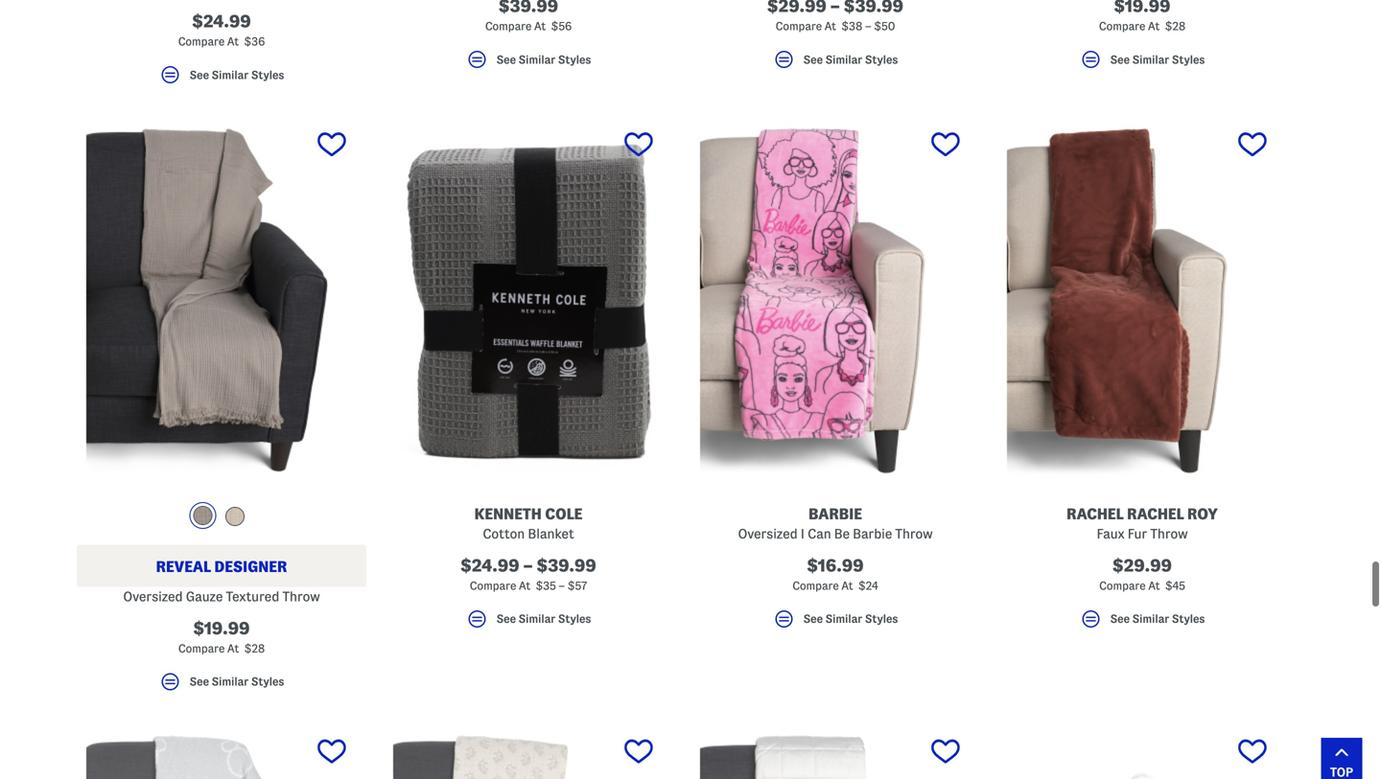 Task type: vqa. For each thing, say whether or not it's contained in the screenshot.


Task type: describe. For each thing, give the bounding box(es) containing it.
styles for the see similar styles button under the compare at              $38 – $50
[[865, 53, 898, 65]]

see inside reveal designer oversized gauze textured throw $19.99 compare at              $28 element
[[190, 677, 209, 689]]

kenneth cole cotton blanket
[[474, 506, 583, 542]]

roy
[[1188, 506, 1218, 523]]

$19.99 compare at              $28
[[178, 620, 265, 655]]

gauze
[[186, 590, 223, 604]]

1 vertical spatial –
[[523, 557, 533, 576]]

kenneth
[[474, 506, 542, 523]]

styles for the see similar styles button underneath "$16.99 compare at              $24"
[[865, 614, 898, 626]]

$45
[[1166, 580, 1186, 592]]

see similar styles button down $24.99 compare at              $36
[[77, 63, 366, 95]]

$28 inside the compare at              $28 link
[[1165, 20, 1186, 32]]

$57
[[568, 580, 587, 592]]

can
[[808, 527, 831, 542]]

throw inside barbie oversized i can be barbie throw
[[895, 527, 933, 542]]

simply taupe image
[[225, 507, 245, 527]]

compare at              $38 – $50 link
[[691, 0, 980, 36]]

0 horizontal spatial throw
[[282, 590, 320, 604]]

compare at              $38 – $50
[[776, 20, 895, 32]]

similar inside eddie bauer $29.99 – $39.99 compare at              $38 – $50 element
[[826, 53, 863, 65]]

faux
[[1097, 527, 1125, 542]]

reveal
[[156, 559, 211, 576]]

fungi image
[[193, 507, 212, 526]]

$36
[[244, 36, 265, 48]]

see similar styles button down the compare at              $38 – $50
[[691, 48, 980, 80]]

see inside barbie oversized i can be barbie throw $16.99 compare at              $24 element
[[804, 614, 823, 626]]

reveal designer oversized gauze textured throw $19.99 compare at              $28 element
[[77, 120, 366, 703]]

$16.99
[[807, 557, 864, 576]]

kenneth cole cotton blanket $24.99 – $39.99 compare at              $35 – $57 element
[[384, 120, 673, 640]]

$29.99
[[1113, 557, 1172, 576]]

styles for the see similar styles button under $24.99 compare at              $36
[[251, 69, 284, 81]]

see inside $24.99 compare at              $36 element
[[190, 69, 209, 81]]

compare at              $28 link
[[998, 0, 1287, 36]]

see similar styles button down $19.99 compare at              $28
[[77, 671, 366, 703]]

see inside kenneth cole cotton blanket $24.99 – $39.99 compare at              $35 – $57 element
[[497, 614, 516, 626]]

styles for the see similar styles button below compare at              $56
[[558, 53, 591, 65]]

cole
[[545, 506, 583, 523]]

oversized gauze textured throw
[[123, 590, 320, 604]]

$39.99
[[537, 557, 597, 576]]

$19.99
[[193, 620, 250, 638]]

shearling weighted blanket image
[[998, 728, 1287, 780]]

list box inside reveal designer oversized gauze textured throw $19.99 compare at              $28 element
[[189, 503, 254, 534]]

barbie
[[853, 527, 892, 542]]

i
[[801, 527, 805, 542]]

similar inside $24.99 compare at              $36 element
[[212, 69, 249, 81]]

see similar styles inside made in portugal $19.99 compare at              $28 element
[[1111, 53, 1205, 65]]

styles for the see similar styles button underneath $29.99 compare at              $45
[[1172, 614, 1205, 626]]

fur
[[1128, 527, 1147, 542]]

2 rachel from the left
[[1127, 506, 1184, 523]]

barbie oversized i can be barbie throw $16.99 compare at              $24 element
[[691, 120, 980, 640]]

textured
[[226, 590, 279, 604]]

see similar styles inside barbie oversized i can be barbie throw $16.99 compare at              $24 element
[[804, 614, 898, 626]]

similar inside rachel rachel roy faux fur throw $29.99 compare at              $45 element
[[1133, 614, 1170, 626]]

see inside made in portugal $19.99 compare at              $28 element
[[1111, 53, 1130, 65]]

see inside rachel rachel roy faux fur throw $29.99 compare at              $45 element
[[1111, 614, 1130, 626]]

see similar styles button down "$16.99 compare at              $24"
[[691, 608, 980, 640]]

compare at              $28
[[1099, 20, 1186, 32]]

$16.99 compare at              $24
[[793, 557, 879, 592]]

$24.99 compare at              $36
[[178, 12, 265, 48]]

see similar styles inside $24.99 compare at              $36 element
[[190, 69, 284, 81]]

barbie
[[809, 506, 862, 523]]

see similar styles inside eddie bauer $29.99 – $39.99 compare at              $38 – $50 element
[[804, 53, 898, 65]]

1 rachel from the left
[[1067, 506, 1124, 523]]

see similar styles inside kenneth cole cotton blanket $24.99 – $39.99 compare at              $35 – $57 element
[[497, 614, 591, 626]]

throw inside the 'rachel rachel roy faux fur throw'
[[1151, 527, 1188, 542]]



Task type: locate. For each thing, give the bounding box(es) containing it.
styles inside kenneth cole cotton blanket $24.99 – $39.99 compare at              $35 – $57 element
[[558, 614, 591, 626]]

list box
[[189, 503, 254, 534]]

see similar styles down $45
[[1111, 614, 1205, 626]]

0 horizontal spatial oversized
[[123, 590, 183, 604]]

see similar styles button down $29.99 compare at              $45
[[998, 608, 1287, 640]]

cotton blanket image
[[384, 120, 673, 483]]

$24.99 inside $24.99 – $39.99 compare at              $35 – $57
[[461, 557, 520, 576]]

styles inside eddie bauer $29.99 – $39.99 compare at              $38 – $50 element
[[865, 53, 898, 65]]

see similar styles button
[[384, 48, 673, 80], [691, 48, 980, 80], [998, 48, 1287, 80], [77, 63, 366, 95], [384, 608, 673, 640], [691, 608, 980, 640], [998, 608, 1287, 640], [77, 671, 366, 703]]

compare
[[485, 20, 532, 32], [776, 20, 822, 32], [1099, 20, 1146, 32], [178, 36, 225, 48], [470, 580, 516, 592], [793, 580, 839, 592], [1100, 580, 1146, 592], [178, 643, 225, 655]]

oversized inside barbie oversized i can be barbie throw
[[738, 527, 798, 542]]

reveal designer
[[156, 559, 287, 576]]

similar inside "made in portugal $39.99 compare at              $56" element
[[519, 53, 556, 65]]

barbie oversized i can be barbie throw
[[738, 506, 933, 542]]

designer
[[214, 559, 287, 576]]

styles inside $24.99 compare at              $36 element
[[251, 69, 284, 81]]

0 horizontal spatial $24.99
[[192, 12, 251, 31]]

rachel rachel roy faux fur throw $29.99 compare at              $45 element
[[998, 120, 1287, 640]]

see down $19.99 compare at              $28
[[190, 677, 209, 689]]

similar inside barbie oversized i can be barbie throw $16.99 compare at              $24 element
[[826, 614, 863, 626]]

see similar styles down compare at              $56
[[497, 53, 591, 65]]

throw right fur
[[1151, 527, 1188, 542]]

1 horizontal spatial throw
[[895, 527, 933, 542]]

eddie bauer $29.99 – $39.99 compare at              $38 – $50 element
[[691, 0, 980, 80]]

2 horizontal spatial –
[[865, 20, 872, 32]]

see inside "made in portugal $39.99 compare at              $56" element
[[497, 53, 516, 65]]

$24.99 up $36
[[192, 12, 251, 31]]

styles down $19.99 compare at              $28
[[251, 677, 284, 689]]

see similar styles down $38
[[804, 53, 898, 65]]

see similar styles down $36
[[190, 69, 284, 81]]

styles inside made in portugal $19.99 compare at              $28 element
[[1172, 53, 1205, 65]]

similar down $45
[[1133, 614, 1170, 626]]

be
[[834, 527, 850, 542]]

see similar styles down $24
[[804, 614, 898, 626]]

see
[[497, 53, 516, 65], [804, 53, 823, 65], [1111, 53, 1130, 65], [190, 69, 209, 81], [497, 614, 516, 626], [804, 614, 823, 626], [1111, 614, 1130, 626], [190, 677, 209, 689]]

oversized left the i
[[738, 527, 798, 542]]

$24.99 for compare
[[192, 12, 251, 31]]

similar down $19.99 compare at              $28
[[212, 677, 249, 689]]

– right $38
[[865, 20, 872, 32]]

styles down $50
[[865, 53, 898, 65]]

see similar styles down $35
[[497, 614, 591, 626]]

0 vertical spatial –
[[865, 20, 872, 32]]

$24.99 down cotton
[[461, 557, 520, 576]]

$24.99
[[192, 12, 251, 31], [461, 557, 520, 576]]

oversized gauze textured throw image
[[77, 120, 366, 483]]

see similar styles button down compare at              $28
[[998, 48, 1287, 80]]

rachel up faux
[[1067, 506, 1124, 523]]

throw
[[895, 527, 933, 542], [1151, 527, 1188, 542], [282, 590, 320, 604]]

similar down $24
[[826, 614, 863, 626]]

similar down $38
[[826, 53, 863, 65]]

compare at              $56 link
[[384, 0, 673, 36]]

cotton
[[483, 527, 525, 542]]

0 vertical spatial oversized
[[738, 527, 798, 542]]

0 horizontal spatial rachel
[[1067, 506, 1124, 523]]

oversized i can be barbie throw image
[[691, 120, 980, 483]]

styles down compare at              $28
[[1172, 53, 1205, 65]]

– left "$57"
[[559, 580, 565, 592]]

similar down $35
[[519, 614, 556, 626]]

rachel up fur
[[1127, 506, 1184, 523]]

oversized
[[738, 527, 798, 542], [123, 590, 183, 604]]

1 vertical spatial $28
[[244, 643, 265, 655]]

styles down "$57"
[[558, 614, 591, 626]]

see down $24.99 compare at              $36
[[190, 69, 209, 81]]

styles inside "made in portugal $39.99 compare at              $56" element
[[558, 53, 591, 65]]

0 horizontal spatial –
[[523, 557, 533, 576]]

$35
[[536, 580, 556, 592]]

similar down compare at              $56
[[519, 53, 556, 65]]

–
[[865, 20, 872, 32], [523, 557, 533, 576], [559, 580, 565, 592]]

see down $24.99 – $39.99 compare at              $35 – $57
[[497, 614, 516, 626]]

similar inside made in portugal $19.99 compare at              $28 element
[[1133, 53, 1170, 65]]

$56
[[551, 20, 572, 32]]

1 vertical spatial oversized
[[123, 590, 183, 604]]

rachel
[[1067, 506, 1124, 523], [1127, 506, 1184, 523]]

similar inside kenneth cole cotton blanket $24.99 – $39.99 compare at              $35 – $57 element
[[519, 614, 556, 626]]

styles
[[558, 53, 591, 65], [865, 53, 898, 65], [1172, 53, 1205, 65], [251, 69, 284, 81], [558, 614, 591, 626], [865, 614, 898, 626], [1172, 614, 1205, 626], [251, 677, 284, 689]]

see similar styles button down compare at              $56
[[384, 48, 673, 80]]

see down compare at              $56
[[497, 53, 516, 65]]

similar down compare at              $28
[[1133, 53, 1170, 65]]

see down compare at              $28
[[1111, 53, 1130, 65]]

$24.99 inside $24.99 compare at              $36
[[192, 12, 251, 31]]

see similar styles button down $35
[[384, 608, 673, 640]]

see inside eddie bauer $29.99 – $39.99 compare at              $38 – $50 element
[[804, 53, 823, 65]]

see similar styles inside rachel rachel roy faux fur throw $29.99 compare at              $45 element
[[1111, 614, 1205, 626]]

styles for the see similar styles button below compare at              $28
[[1172, 53, 1205, 65]]

styles for the see similar styles button below $35
[[558, 614, 591, 626]]

see similar styles down compare at              $28
[[1111, 53, 1205, 65]]

styles for the see similar styles button under $19.99 compare at              $28
[[251, 677, 284, 689]]

styles down $36
[[251, 69, 284, 81]]

1 horizontal spatial $24.99
[[461, 557, 520, 576]]

– left $39.99
[[523, 557, 533, 576]]

rachel rachel roy faux fur throw
[[1067, 506, 1218, 542]]

see down the compare at              $38 – $50
[[804, 53, 823, 65]]

compare inside $19.99 compare at              $28
[[178, 643, 225, 655]]

similar inside reveal designer oversized gauze textured throw $19.99 compare at              $28 element
[[212, 677, 249, 689]]

$24.99 – $39.99 compare at              $35 – $57
[[461, 557, 597, 592]]

$24.99 compare at              $36 element
[[77, 0, 366, 95]]

$28 inside $19.99 compare at              $28
[[244, 643, 265, 655]]

styles inside rachel rachel roy faux fur throw $29.99 compare at              $45 element
[[1172, 614, 1205, 626]]

compare inside $24.99 compare at              $36
[[178, 36, 225, 48]]

styles down $45
[[1172, 614, 1205, 626]]

see similar styles inside reveal designer oversized gauze textured throw $19.99 compare at              $28 element
[[190, 677, 284, 689]]

throw right textured
[[282, 590, 320, 604]]

$28
[[1165, 20, 1186, 32], [244, 643, 265, 655]]

2 horizontal spatial throw
[[1151, 527, 1188, 542]]

compare inside $29.99 compare at              $45
[[1100, 580, 1146, 592]]

styles inside barbie oversized i can be barbie throw $16.99 compare at              $24 element
[[865, 614, 898, 626]]

throw right barbie
[[895, 527, 933, 542]]

faux fur throw image
[[998, 120, 1287, 483]]

styles down $56
[[558, 53, 591, 65]]

see similar styles down $19.99 compare at              $28
[[190, 677, 284, 689]]

0 horizontal spatial $28
[[244, 643, 265, 655]]

compare inside "$16.99 compare at              $24"
[[793, 580, 839, 592]]

$29.99 compare at              $45
[[1100, 557, 1186, 592]]

see similar styles
[[497, 53, 591, 65], [804, 53, 898, 65], [1111, 53, 1205, 65], [190, 69, 284, 81], [497, 614, 591, 626], [804, 614, 898, 626], [1111, 614, 1205, 626], [190, 677, 284, 689]]

oversized down reveal
[[123, 590, 183, 604]]

see similar styles inside "made in portugal $39.99 compare at              $56" element
[[497, 53, 591, 65]]

made in portugal $39.99 compare at              $56 element
[[384, 0, 673, 80]]

1 horizontal spatial oversized
[[738, 527, 798, 542]]

compare inside $24.99 – $39.99 compare at              $35 – $57
[[470, 580, 516, 592]]

styles down $24
[[865, 614, 898, 626]]

$38
[[842, 20, 863, 32]]

1 vertical spatial $24.99
[[461, 557, 520, 576]]

0 vertical spatial $24.99
[[192, 12, 251, 31]]

$24
[[859, 580, 879, 592]]

1 horizontal spatial –
[[559, 580, 565, 592]]

see down $29.99 compare at              $45
[[1111, 614, 1130, 626]]

1 horizontal spatial $28
[[1165, 20, 1186, 32]]

2 vertical spatial –
[[559, 580, 565, 592]]

compare at              $56
[[485, 20, 572, 32]]

similar
[[519, 53, 556, 65], [826, 53, 863, 65], [1133, 53, 1170, 65], [212, 69, 249, 81], [519, 614, 556, 626], [826, 614, 863, 626], [1133, 614, 1170, 626], [212, 677, 249, 689]]

0 vertical spatial $28
[[1165, 20, 1186, 32]]

made in portugal $19.99 compare at              $28 element
[[998, 0, 1287, 80]]

styles inside reveal designer oversized gauze textured throw $19.99 compare at              $28 element
[[251, 677, 284, 689]]

blanket
[[528, 527, 574, 542]]

1 horizontal spatial rachel
[[1127, 506, 1184, 523]]

$50
[[874, 20, 895, 32]]

$24.99 for –
[[461, 557, 520, 576]]

see down "$16.99 compare at              $24"
[[804, 614, 823, 626]]

similar down $36
[[212, 69, 249, 81]]



